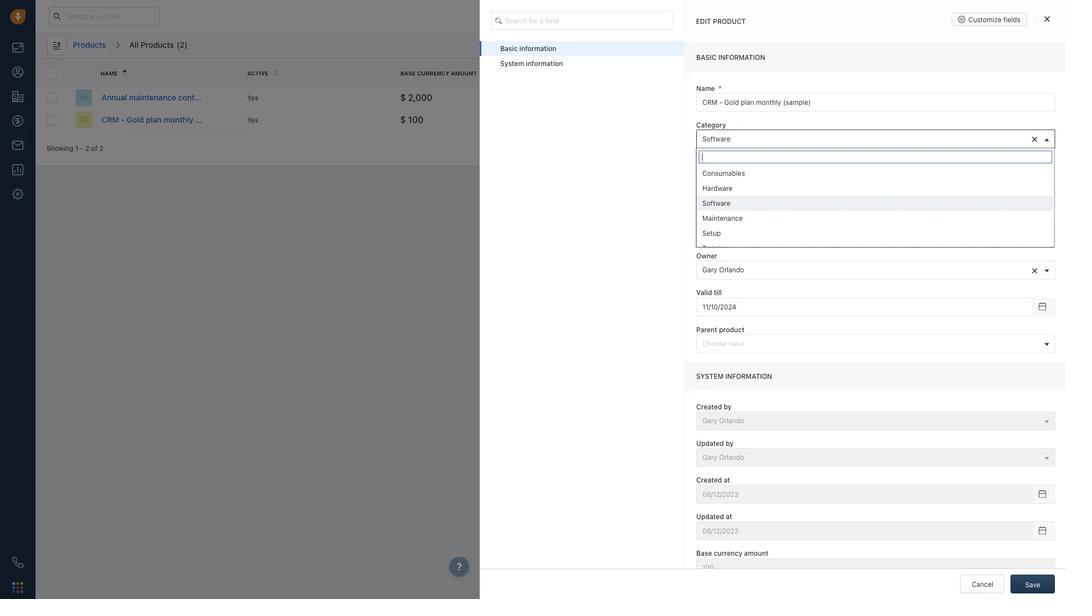 Task type: describe. For each thing, give the bounding box(es) containing it.
created up the enter value text box
[[860, 69, 886, 76]]

system information inside system information link
[[500, 60, 563, 68]]

setup
[[702, 229, 721, 237]]

0 vertical spatial (sample)
[[211, 93, 244, 102]]

crm
[[102, 115, 119, 124]]

owner
[[696, 252, 717, 260]]

add product button
[[703, 36, 754, 55]]

Search your CRM... text field
[[49, 7, 160, 26]]

hardware
[[702, 184, 732, 192]]

$ for $ 2,000
[[400, 92, 406, 103]]

all categories
[[808, 42, 851, 49]]

Created_at text field
[[696, 485, 1033, 504]]

Search for a field text field
[[491, 11, 673, 30]]

showing
[[47, 144, 73, 152]]

0 vertical spatial -
[[121, 115, 125, 124]]

1 vertical spatial system information
[[696, 373, 772, 380]]

1 horizontal spatial basic
[[696, 54, 716, 61]]

orlando for created by
[[719, 417, 744, 425]]

ago for 100
[[738, 116, 750, 124]]

all categories button
[[802, 36, 885, 55]]

gary orlando for owner
[[702, 266, 744, 274]]

all for all products ( 2 )
[[129, 40, 139, 49]]

contract
[[178, 93, 209, 102]]

columns
[[921, 42, 947, 50]]

showing 1 - 2 of 2
[[47, 144, 103, 152]]

consumables
[[702, 169, 745, 177]]

valid till
[[696, 289, 722, 297]]

all products ( 2 )
[[129, 40, 187, 49]]

product for parent product
[[719, 326, 744, 334]]

yes for $ 2,000
[[247, 94, 258, 102]]

ago for 2,000
[[738, 94, 750, 102]]

2 for )
[[180, 40, 184, 49]]

1 vertical spatial (sample)
[[195, 115, 228, 124]]

months for 2,000
[[713, 94, 736, 102]]

cancel
[[972, 581, 993, 589]]

choose
[[702, 340, 726, 348]]

information up system information link
[[520, 45, 556, 52]]

edit columns button
[[891, 36, 952, 55]]

2 vertical spatial by
[[726, 440, 733, 448]]

0 horizontal spatial -
[[80, 144, 83, 152]]

valid
[[696, 289, 712, 297]]

add
[[709, 42, 722, 50]]

setup option
[[697, 226, 1055, 241]]

Base currency amount number field
[[696, 559, 1055, 578]]

software inside × dialog
[[702, 135, 730, 143]]

gary orlando for updated by
[[702, 454, 744, 462]]

gary for updated by
[[702, 454, 717, 462]]

software inside option
[[702, 199, 730, 207]]

1 vertical spatial by
[[724, 403, 731, 411]]

amount inside × dialog
[[744, 550, 768, 558]]

gary for created by
[[702, 417, 717, 425]]

list box containing consumables
[[697, 166, 1055, 256]]

100
[[408, 115, 423, 125]]

Updated_at text field
[[696, 522, 1033, 541]]

training option
[[697, 241, 1055, 256]]

number
[[712, 216, 736, 223]]

gary orlando button for created by
[[696, 412, 1055, 431]]

training
[[702, 244, 727, 252]]

SKU number text field
[[696, 224, 1055, 243]]

0 vertical spatial amount
[[451, 70, 477, 76]]

updated for updated by
[[696, 440, 724, 448]]

Choose date text field
[[696, 298, 1033, 317]]

of
[[91, 144, 97, 152]]

save
[[1025, 581, 1040, 589]]

base currency amount inside × dialog
[[696, 550, 768, 558]]

email image
[[956, 12, 964, 21]]

parent
[[696, 326, 717, 334]]

gary orlando for created by
[[702, 417, 744, 425]]

edit for edit product
[[696, 17, 711, 25]]

categories
[[818, 42, 851, 49]]

× dialog
[[480, 0, 1066, 600]]

updated by
[[696, 440, 733, 448]]

crm - gold plan monthly (sample) link
[[102, 114, 228, 125]]

active inside × dialog
[[713, 159, 732, 167]]

sku
[[696, 216, 710, 223]]

2,000
[[408, 92, 432, 103]]

choose value
[[702, 340, 745, 348]]

$ for $ 100
[[400, 115, 406, 125]]

product for add product
[[724, 42, 748, 50]]

0 vertical spatial currency
[[417, 70, 449, 76]]

created up updated at
[[696, 477, 722, 484]]

hardware option
[[697, 181, 1055, 196]]

add product
[[709, 42, 748, 50]]



Task type: locate. For each thing, give the bounding box(es) containing it.
currency down updated at
[[714, 550, 742, 558]]

0 vertical spatial months
[[713, 94, 736, 102]]

2 up annual maintenance contract (sample)
[[180, 40, 184, 49]]

1 horizontal spatial base currency amount
[[696, 550, 768, 558]]

amount
[[451, 70, 477, 76], [744, 550, 768, 558]]

0 vertical spatial created at
[[706, 70, 742, 76]]

sku number
[[696, 216, 736, 223]]

products inside "link"
[[73, 40, 106, 49]]

0 horizontal spatial system information
[[500, 60, 563, 68]]

information down basic information link
[[526, 60, 563, 68]]

1 × from the top
[[1031, 132, 1038, 145]]

1 vertical spatial basic
[[696, 54, 716, 61]]

3
[[706, 94, 711, 102], [706, 116, 711, 124]]

basic
[[500, 45, 518, 52], [696, 54, 716, 61]]

1 vertical spatial updated
[[696, 513, 724, 521]]

base
[[400, 70, 416, 76], [696, 550, 712, 558]]

0 horizontal spatial basic
[[500, 45, 518, 52]]

0 horizontal spatial base currency amount
[[400, 70, 477, 76]]

2 months from the top
[[713, 116, 736, 124]]

1 vertical spatial edit
[[907, 42, 919, 50]]

1 vertical spatial $
[[400, 115, 406, 125]]

0 horizontal spatial currency
[[417, 70, 449, 76]]

2 × from the top
[[1031, 263, 1038, 277]]

fields
[[1004, 16, 1021, 23]]

basic information down search image
[[500, 45, 556, 52]]

created
[[860, 69, 886, 76], [706, 70, 733, 76], [696, 403, 722, 411], [696, 477, 722, 484]]

products left (
[[141, 40, 174, 49]]

name for name
[[100, 70, 118, 76]]

at
[[735, 70, 742, 76], [724, 477, 730, 484], [726, 513, 732, 521]]

choose value button
[[696, 335, 1055, 353]]

2 ago from the top
[[738, 116, 750, 124]]

- right '1'
[[80, 144, 83, 152]]

product right "add"
[[724, 42, 748, 50]]

customize
[[968, 16, 1002, 23]]

0 vertical spatial ago
[[738, 94, 750, 102]]

$ 100
[[400, 115, 423, 125]]

active
[[247, 70, 268, 76], [713, 159, 732, 167]]

3 months ago for $ 2,000
[[706, 94, 750, 102]]

maintenance
[[702, 214, 742, 222]]

category
[[696, 121, 726, 129]]

× for software
[[1031, 132, 1038, 145]]

1 vertical spatial -
[[80, 144, 83, 152]]

0 vertical spatial created by
[[860, 69, 896, 76]]

crm - gold plan monthly (sample)
[[102, 115, 228, 124]]

0 vertical spatial at
[[735, 70, 742, 76]]

0 horizontal spatial base
[[400, 70, 416, 76]]

-
[[121, 115, 125, 124], [80, 144, 83, 152]]

base up $ 2,000
[[400, 70, 416, 76]]

system down search image
[[500, 60, 524, 68]]

×
[[1031, 132, 1038, 145], [1031, 263, 1038, 277]]

maintenance
[[129, 93, 176, 102]]

2 for of
[[85, 144, 89, 152]]

customize fields button
[[952, 13, 1027, 26]]

plan
[[146, 115, 162, 124]]

1 vertical spatial gary orlando button
[[696, 449, 1055, 468]]

software down category
[[702, 135, 730, 143]]

product inside "button"
[[724, 42, 748, 50]]

1 horizontal spatial created by
[[860, 69, 896, 76]]

product
[[724, 42, 748, 50], [719, 326, 744, 334]]

list box
[[697, 166, 1055, 256]]

software
[[702, 135, 730, 143], [702, 199, 730, 207]]

1 3 months ago from the top
[[706, 94, 750, 102]]

0 vertical spatial updated
[[696, 440, 724, 448]]

currency
[[417, 70, 449, 76], [714, 550, 742, 558]]

0 vertical spatial name
[[100, 70, 118, 76]]

0 vertical spatial basic information
[[500, 45, 556, 52]]

currency up 2,000 on the left top
[[417, 70, 449, 76]]

1 horizontal spatial all
[[808, 42, 816, 49]]

1 vertical spatial name
[[696, 84, 715, 92]]

edit left columns
[[907, 42, 919, 50]]

filters button
[[1013, 36, 1055, 55]]

1 updated from the top
[[696, 440, 724, 448]]

2 products from the left
[[141, 40, 174, 49]]

1 vertical spatial basic information
[[696, 54, 765, 61]]

1 horizontal spatial currency
[[714, 550, 742, 558]]

1 vertical spatial at
[[724, 477, 730, 484]]

1 vertical spatial base currency amount
[[696, 550, 768, 558]]

0 horizontal spatial amount
[[451, 70, 477, 76]]

product code
[[696, 179, 739, 187]]

1 vertical spatial system
[[696, 373, 723, 380]]

*
[[718, 84, 721, 92]]

1 vertical spatial created by
[[696, 403, 731, 411]]

1 horizontal spatial base
[[696, 550, 712, 558]]

(
[[177, 40, 180, 49]]

basic information link
[[480, 41, 684, 56]]

software option
[[697, 196, 1055, 211]]

edit inside × dialog
[[696, 17, 711, 25]]

product
[[713, 17, 746, 25]]

ago right category
[[738, 116, 750, 124]]

search image
[[495, 16, 506, 25]]

1 horizontal spatial edit
[[907, 42, 919, 50]]

1 horizontal spatial -
[[121, 115, 125, 124]]

maintenance option
[[697, 211, 1055, 226]]

3 for $ 100
[[706, 116, 711, 124]]

filters
[[1030, 42, 1049, 50]]

base currency amount down updated at
[[696, 550, 768, 558]]

edit columns
[[907, 42, 947, 50]]

(sample)
[[211, 93, 244, 102], [195, 115, 228, 124]]

gary orlando button
[[696, 412, 1055, 431], [696, 449, 1055, 468]]

1
[[75, 144, 78, 152]]

products
[[73, 40, 106, 49], [141, 40, 174, 49]]

months
[[713, 94, 736, 102], [713, 116, 736, 124]]

at for created_at text box
[[724, 477, 730, 484]]

1 $ from the top
[[400, 92, 406, 103]]

ago down add product "button"
[[738, 94, 750, 102]]

2 horizontal spatial 2
[[180, 40, 184, 49]]

2 right of
[[99, 144, 103, 152]]

edit inside button
[[907, 42, 919, 50]]

0 vertical spatial 3 months ago
[[706, 94, 750, 102]]

base inside × dialog
[[696, 550, 712, 558]]

monthly
[[164, 115, 193, 124]]

system information down basic information link
[[500, 60, 563, 68]]

0 vertical spatial edit
[[696, 17, 711, 25]]

1 horizontal spatial basic information
[[696, 54, 765, 61]]

0 vertical spatial yes
[[247, 94, 258, 102]]

None search field
[[699, 151, 1052, 164]]

0 vertical spatial $
[[400, 92, 406, 103]]

1 vertical spatial months
[[713, 116, 736, 124]]

1 months from the top
[[713, 94, 736, 102]]

2 gary orlando button from the top
[[696, 449, 1055, 468]]

base currency amount up 2,000 on the left top
[[400, 70, 477, 76]]

1 vertical spatial ×
[[1031, 263, 1038, 277]]

1 products from the left
[[73, 40, 106, 49]]

gary orlando button for updated by
[[696, 449, 1055, 468]]

consumables option
[[697, 166, 1055, 181]]

created up updated by
[[696, 403, 722, 411]]

1 3 from the top
[[706, 94, 711, 102]]

1 horizontal spatial products
[[141, 40, 174, 49]]

base down updated at
[[696, 550, 712, 558]]

0 horizontal spatial basic information
[[500, 45, 556, 52]]

edit product
[[696, 17, 746, 25]]

None search field
[[491, 11, 673, 30]]

2 left of
[[85, 144, 89, 152]]

3 months ago for $ 100
[[706, 116, 750, 124]]

0 horizontal spatial name
[[100, 70, 118, 76]]

basic down "add"
[[696, 54, 716, 61]]

$ left the 100
[[400, 115, 406, 125]]

0 horizontal spatial system
[[500, 60, 524, 68]]

name
[[100, 70, 118, 76], [696, 84, 715, 92]]

1 vertical spatial ago
[[738, 116, 750, 124]]

orlando for updated by
[[719, 454, 744, 462]]

1 vertical spatial yes
[[247, 116, 258, 124]]

product up value
[[719, 326, 744, 334]]

orlando
[[876, 94, 901, 102], [719, 266, 744, 274], [719, 417, 744, 425], [719, 454, 744, 462]]

0 horizontal spatial all
[[129, 40, 139, 49]]

all
[[129, 40, 139, 49], [808, 42, 816, 49]]

till
[[714, 289, 722, 297]]

1 vertical spatial product
[[719, 326, 744, 334]]

at for updated_at text box
[[726, 513, 732, 521]]

1 vertical spatial software
[[702, 199, 730, 207]]

1 ago from the top
[[738, 94, 750, 102]]

system down the "choose"
[[696, 373, 723, 380]]

cancel button
[[960, 575, 1005, 594]]

information down value
[[725, 373, 772, 380]]

Product code text field
[[696, 188, 1055, 207]]

updated at
[[696, 513, 732, 521]]

2 $ from the top
[[400, 115, 406, 125]]

2
[[180, 40, 184, 49], [85, 144, 89, 152], [99, 144, 103, 152]]

0 vertical spatial gary orlando button
[[696, 412, 1055, 431]]

name left *
[[696, 84, 715, 92]]

basic information
[[500, 45, 556, 52], [696, 54, 765, 61]]

0 vertical spatial system information
[[500, 60, 563, 68]]

customize fields
[[968, 16, 1021, 23]]

2 3 from the top
[[706, 116, 711, 124]]

orlando for owner
[[719, 266, 744, 274]]

edit for edit columns
[[907, 42, 919, 50]]

1 horizontal spatial 2
[[99, 144, 103, 152]]

gold
[[127, 115, 144, 124]]

system
[[500, 60, 524, 68], [696, 373, 723, 380]]

phone element
[[7, 552, 29, 574]]

1 vertical spatial active
[[713, 159, 732, 167]]

1 horizontal spatial name
[[696, 84, 715, 92]]

information
[[520, 45, 556, 52], [718, 54, 765, 61], [526, 60, 563, 68], [725, 373, 772, 380]]

created at up *
[[706, 70, 742, 76]]

currency inside × dialog
[[714, 550, 742, 558]]

0 vertical spatial by
[[888, 69, 896, 76]]

edit
[[696, 17, 711, 25], [907, 42, 919, 50]]

annual
[[102, 93, 127, 102]]

created by inside × dialog
[[696, 403, 731, 411]]

$ 2,000
[[400, 92, 432, 103]]

created at up updated at
[[696, 477, 730, 484]]

gary orlando
[[860, 94, 901, 102], [702, 266, 744, 274], [702, 417, 744, 425], [702, 454, 744, 462]]

)
[[184, 40, 187, 49]]

0 horizontal spatial 2
[[85, 144, 89, 152]]

Enter value text field
[[696, 93, 1055, 112]]

yes for $ 100
[[247, 116, 258, 124]]

software down hardware on the right
[[702, 199, 730, 207]]

created at inside × dialog
[[696, 477, 730, 484]]

value
[[728, 340, 745, 348]]

× for gary orlando
[[1031, 263, 1038, 277]]

0 vertical spatial basic
[[500, 45, 518, 52]]

- left gold
[[121, 115, 125, 124]]

yes
[[247, 94, 258, 102], [247, 116, 258, 124]]

2 software from the top
[[702, 199, 730, 207]]

1 software from the top
[[702, 135, 730, 143]]

0 vertical spatial software
[[702, 135, 730, 143]]

0 vertical spatial base currency amount
[[400, 70, 477, 76]]

1 gary orlando button from the top
[[696, 412, 1055, 431]]

created up *
[[706, 70, 733, 76]]

0 vertical spatial 3
[[706, 94, 711, 102]]

1 yes from the top
[[247, 94, 258, 102]]

updated for updated at
[[696, 513, 724, 521]]

0 vertical spatial active
[[247, 70, 268, 76]]

1 vertical spatial currency
[[714, 550, 742, 558]]

3 months ago
[[706, 94, 750, 102], [706, 116, 750, 124]]

0 horizontal spatial created by
[[696, 403, 731, 411]]

1 horizontal spatial system information
[[696, 373, 772, 380]]

created by up the enter value text box
[[860, 69, 896, 76]]

all inside button
[[808, 42, 816, 49]]

gary
[[860, 94, 874, 102], [702, 266, 717, 274], [702, 417, 717, 425], [702, 454, 717, 462]]

freshworks switcher image
[[12, 583, 23, 594]]

0 horizontal spatial products
[[73, 40, 106, 49]]

system information link
[[480, 56, 684, 71]]

created by
[[860, 69, 896, 76], [696, 403, 731, 411]]

0 vertical spatial ×
[[1031, 132, 1038, 145]]

1 horizontal spatial active
[[713, 159, 732, 167]]

save button
[[1011, 575, 1055, 594]]

products down search your crm... text field
[[73, 40, 106, 49]]

1 vertical spatial amount
[[744, 550, 768, 558]]

name inside × dialog
[[696, 84, 715, 92]]

0 horizontal spatial active
[[247, 70, 268, 76]]

0 vertical spatial product
[[724, 42, 748, 50]]

basic information down add product
[[696, 54, 765, 61]]

parent product
[[696, 326, 744, 334]]

ago
[[738, 94, 750, 102], [738, 116, 750, 124]]

products link
[[72, 36, 106, 55]]

product
[[696, 179, 722, 187]]

1 horizontal spatial amount
[[744, 550, 768, 558]]

1 horizontal spatial system
[[696, 373, 723, 380]]

(sample) down contract
[[195, 115, 228, 124]]

system information down value
[[696, 373, 772, 380]]

0 vertical spatial system
[[500, 60, 524, 68]]

1 vertical spatial 3 months ago
[[706, 116, 750, 124]]

0 horizontal spatial edit
[[696, 17, 711, 25]]

edit left product
[[696, 17, 711, 25]]

(sample) right contract
[[211, 93, 244, 102]]

close image
[[1045, 16, 1050, 22]]

$ left 2,000 on the left top
[[400, 92, 406, 103]]

created at
[[706, 70, 742, 76], [696, 477, 730, 484]]

months for 100
[[713, 116, 736, 124]]

2 vertical spatial at
[[726, 513, 732, 521]]

all for all categories
[[808, 42, 816, 49]]

1 vertical spatial base
[[696, 550, 712, 558]]

information down add product
[[718, 54, 765, 61]]

annual maintenance contract (sample)
[[102, 93, 244, 102]]

created by up updated by
[[696, 403, 731, 411]]

1 vertical spatial 3
[[706, 116, 711, 124]]

annual maintenance contract (sample) link
[[102, 92, 244, 103]]

name for name *
[[696, 84, 715, 92]]

2 yes from the top
[[247, 116, 258, 124]]

product inside × dialog
[[719, 326, 744, 334]]

all down search your crm... text field
[[129, 40, 139, 49]]

0 vertical spatial base
[[400, 70, 416, 76]]

gary for owner
[[702, 266, 717, 274]]

basic down search image
[[500, 45, 518, 52]]

phone image
[[12, 558, 23, 569]]

name *
[[696, 84, 721, 92]]

code
[[723, 179, 739, 187]]

3 for $ 2,000
[[706, 94, 711, 102]]

system information
[[500, 60, 563, 68], [696, 373, 772, 380]]

1 vertical spatial created at
[[696, 477, 730, 484]]

all left categories
[[808, 42, 816, 49]]

name up annual
[[100, 70, 118, 76]]

2 3 months ago from the top
[[706, 116, 750, 124]]

none search field inside × dialog
[[491, 11, 673, 30]]

2 updated from the top
[[696, 513, 724, 521]]



Task type: vqa. For each thing, say whether or not it's contained in the screenshot.
Name related to Name
yes



